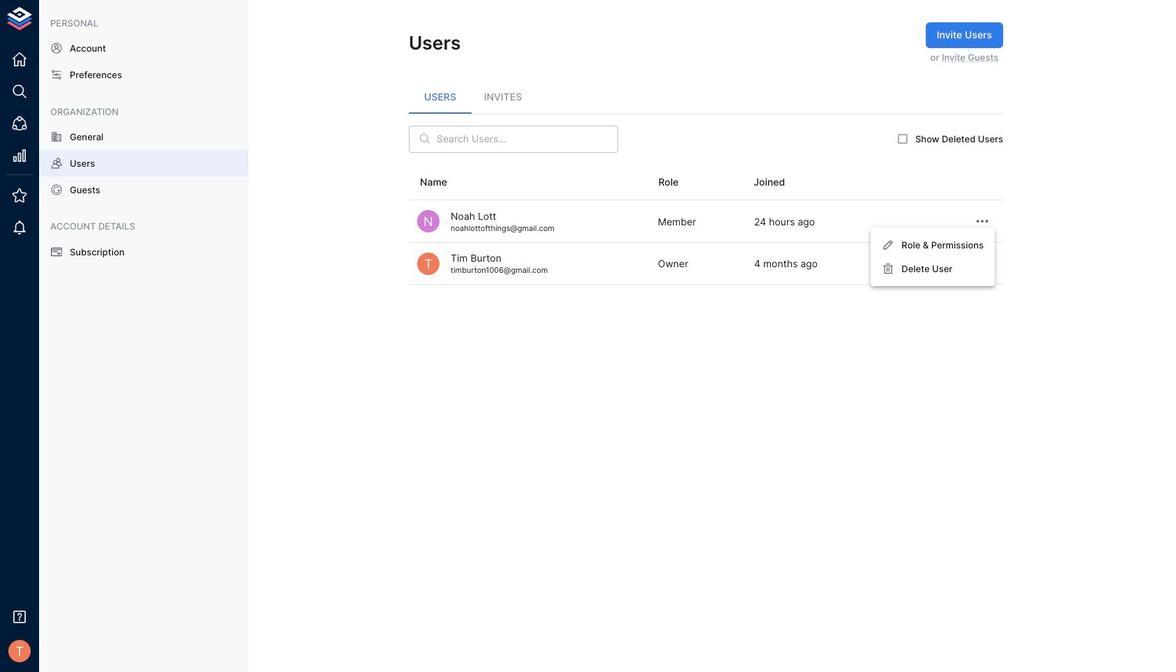 Task type: describe. For each thing, give the bounding box(es) containing it.
Search Users... text field
[[437, 125, 619, 153]]



Task type: locate. For each thing, give the bounding box(es) containing it.
tab list
[[409, 80, 1004, 114]]



Task type: vqa. For each thing, say whether or not it's contained in the screenshot.
Search Users... text box
yes



